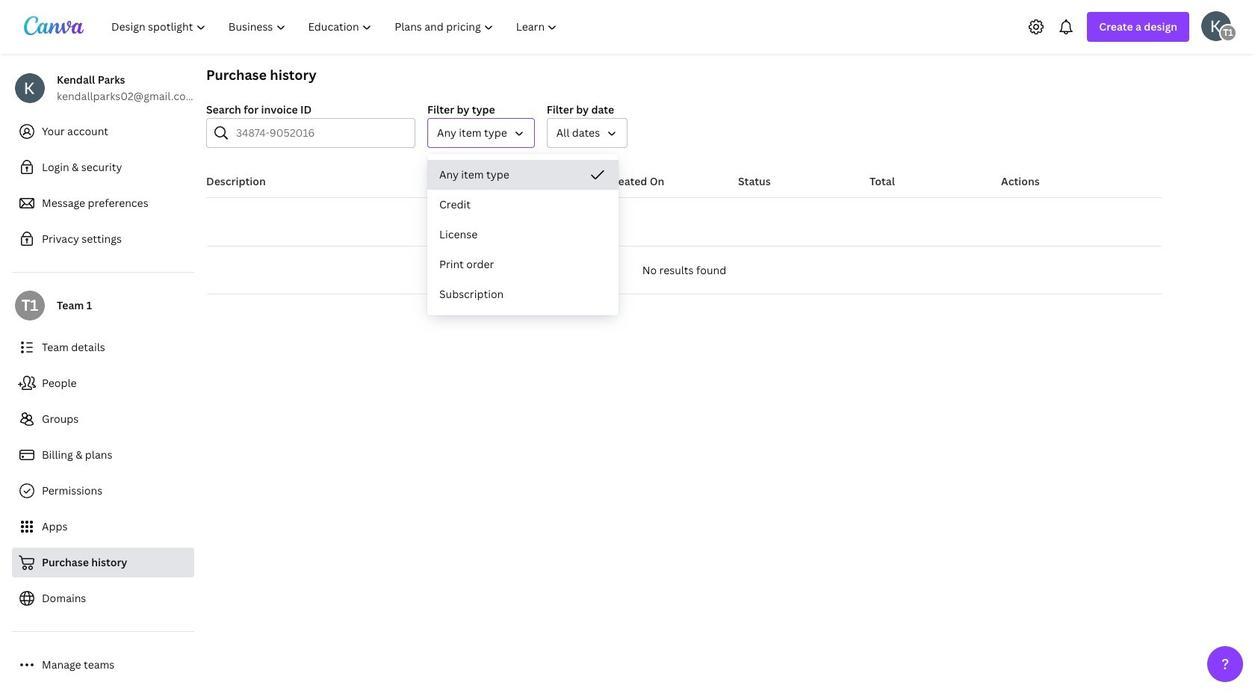 Task type: locate. For each thing, give the bounding box(es) containing it.
team 1 image
[[1219, 24, 1237, 41], [15, 291, 45, 320]]

0 horizontal spatial team 1 element
[[15, 291, 45, 320]]

option
[[427, 160, 619, 190], [427, 190, 619, 220], [427, 220, 619, 250], [427, 250, 619, 279], [427, 279, 619, 309]]

1 horizontal spatial team 1 image
[[1219, 24, 1237, 41]]

3 option from the top
[[427, 220, 619, 250]]

0 vertical spatial team 1 element
[[1219, 24, 1237, 41]]

34874-9052016 text field
[[236, 119, 406, 147]]

list box
[[427, 160, 619, 309]]

1 horizontal spatial team 1 element
[[1219, 24, 1237, 41]]

None button
[[427, 118, 535, 148], [547, 118, 628, 148], [427, 118, 535, 148], [547, 118, 628, 148]]

1 vertical spatial team 1 image
[[15, 291, 45, 320]]

1 vertical spatial team 1 element
[[15, 291, 45, 320]]

1 option from the top
[[427, 160, 619, 190]]

0 horizontal spatial team 1 image
[[15, 291, 45, 320]]

team 1 element
[[1219, 24, 1237, 41], [15, 291, 45, 320]]

4 option from the top
[[427, 250, 619, 279]]



Task type: describe. For each thing, give the bounding box(es) containing it.
2 option from the top
[[427, 190, 619, 220]]

top level navigation element
[[102, 12, 570, 42]]

0 vertical spatial team 1 image
[[1219, 24, 1237, 41]]

kendall parks image
[[1201, 11, 1231, 41]]

5 option from the top
[[427, 279, 619, 309]]



Task type: vqa. For each thing, say whether or not it's contained in the screenshot.
Color
no



